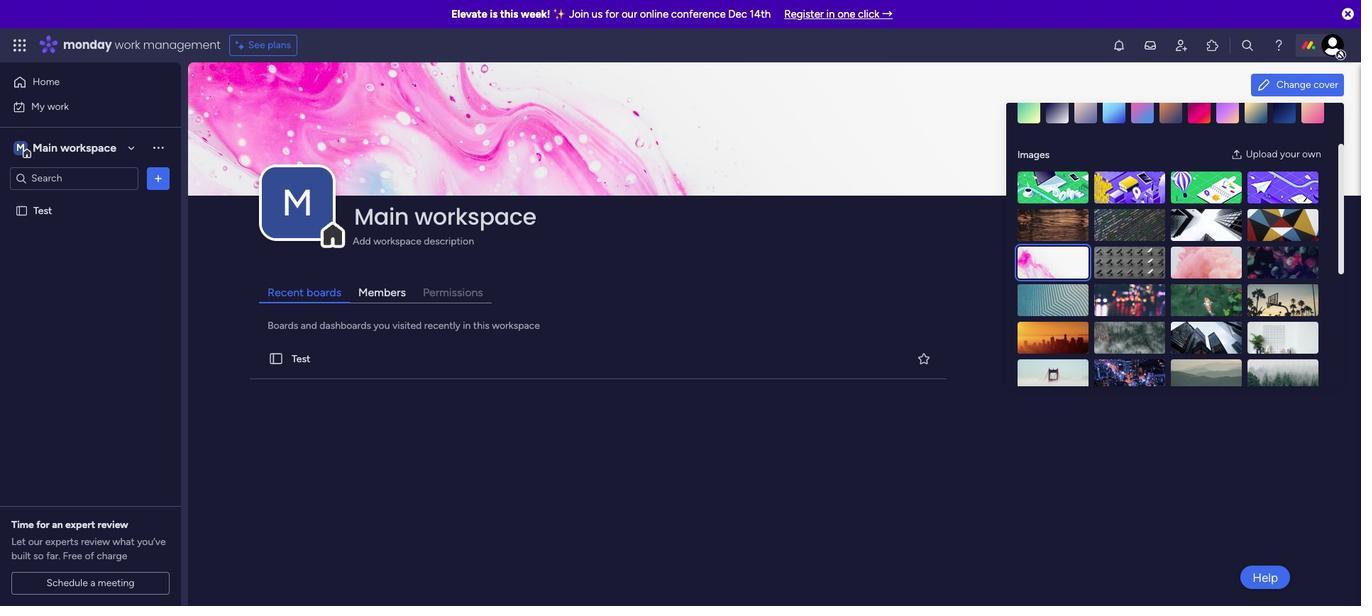 Task type: vqa. For each thing, say whether or not it's contained in the screenshot.
See
yes



Task type: locate. For each thing, give the bounding box(es) containing it.
0 vertical spatial main
[[33, 141, 58, 154]]

boards and dashboards you visited recently in this workspace
[[268, 320, 540, 332]]

our
[[622, 8, 637, 21], [28, 537, 43, 549]]

review
[[98, 520, 128, 532], [81, 537, 110, 549]]

inbox image
[[1144, 38, 1158, 53]]

1 horizontal spatial in
[[827, 8, 835, 21]]

see
[[248, 39, 265, 51]]

photo icon image
[[1231, 149, 1243, 160]]

an
[[52, 520, 63, 532]]

1 vertical spatial for
[[36, 520, 50, 532]]

main down my work
[[33, 141, 58, 154]]

elevate
[[451, 8, 487, 21]]

public board image inside test link
[[268, 351, 284, 367]]

for left the an
[[36, 520, 50, 532]]

1 vertical spatial this
[[473, 320, 490, 332]]

0 vertical spatial for
[[605, 8, 619, 21]]

0 horizontal spatial this
[[473, 320, 490, 332]]

main workspace up the search in workspace field at the left top
[[33, 141, 116, 154]]

see plans button
[[229, 35, 298, 56]]

1 horizontal spatial test
[[292, 353, 310, 365]]

in left one
[[827, 8, 835, 21]]

schedule a meeting button
[[11, 573, 170, 596]]

visited
[[393, 320, 422, 332]]

my work button
[[9, 95, 153, 118]]

change cover
[[1277, 79, 1339, 91]]

1 vertical spatial workspace image
[[262, 168, 333, 239]]

help button
[[1241, 566, 1291, 590]]

my work
[[31, 100, 69, 113]]

conference
[[671, 8, 726, 21]]

apps image
[[1206, 38, 1220, 53]]

this
[[500, 8, 518, 21], [473, 320, 490, 332]]

work
[[115, 37, 140, 53], [47, 100, 69, 113]]

test link
[[247, 339, 950, 380]]

workspace image
[[13, 140, 28, 156], [262, 168, 333, 239]]

1 vertical spatial m
[[282, 181, 313, 225]]

0 vertical spatial m
[[16, 142, 25, 154]]

main workspace up description
[[354, 201, 536, 233]]

1 horizontal spatial work
[[115, 37, 140, 53]]

1 vertical spatial test
[[292, 353, 310, 365]]

add workspace description
[[353, 236, 474, 248]]

main
[[33, 141, 58, 154], [354, 201, 409, 233]]

cover
[[1314, 79, 1339, 91]]

test list box
[[0, 196, 181, 415]]

for inside time for an expert review let our experts review what you've built so far. free of charge
[[36, 520, 50, 532]]

this right is
[[500, 8, 518, 21]]

1 horizontal spatial workspace image
[[262, 168, 333, 239]]

workspace selection element
[[13, 139, 119, 158]]

schedule a meeting
[[46, 578, 135, 590]]

dashboards
[[320, 320, 371, 332]]

upload your own button
[[1226, 143, 1327, 166]]

0 horizontal spatial main workspace
[[33, 141, 116, 154]]

1 horizontal spatial public board image
[[268, 351, 284, 367]]

test inside list box
[[33, 205, 52, 217]]

see plans
[[248, 39, 291, 51]]

recently
[[424, 320, 461, 332]]

elevate is this week! ✨ join us for our online conference dec 14th
[[451, 8, 771, 21]]

option
[[0, 198, 181, 201]]

1 vertical spatial main
[[354, 201, 409, 233]]

1 vertical spatial our
[[28, 537, 43, 549]]

0 vertical spatial public board image
[[15, 204, 28, 218]]

register
[[785, 8, 824, 21]]

main workspace
[[33, 141, 116, 154], [354, 201, 536, 233]]

this right recently
[[473, 320, 490, 332]]

select product image
[[13, 38, 27, 53]]

0 horizontal spatial test
[[33, 205, 52, 217]]

m button
[[262, 168, 333, 239]]

work right monday
[[115, 37, 140, 53]]

our up 'so'
[[28, 537, 43, 549]]

upload
[[1246, 148, 1278, 160]]

test
[[33, 205, 52, 217], [292, 353, 310, 365]]

test down and
[[292, 353, 310, 365]]

1 horizontal spatial main
[[354, 201, 409, 233]]

0 horizontal spatial main
[[33, 141, 58, 154]]

work for my
[[47, 100, 69, 113]]

0 horizontal spatial for
[[36, 520, 50, 532]]

test for public board image inside the test list box
[[33, 205, 52, 217]]

1 vertical spatial in
[[463, 320, 471, 332]]

for
[[605, 8, 619, 21], [36, 520, 50, 532]]

our left online
[[622, 8, 637, 21]]

review up of
[[81, 537, 110, 549]]

0 horizontal spatial work
[[47, 100, 69, 113]]

0 horizontal spatial public board image
[[15, 204, 28, 218]]

for right us
[[605, 8, 619, 21]]

1 vertical spatial work
[[47, 100, 69, 113]]

review up what
[[98, 520, 128, 532]]

0 vertical spatial this
[[500, 8, 518, 21]]

m inside dropdown button
[[282, 181, 313, 225]]

work inside button
[[47, 100, 69, 113]]

week!
[[521, 8, 551, 21]]

1 horizontal spatial m
[[282, 181, 313, 225]]

1 horizontal spatial main workspace
[[354, 201, 536, 233]]

1 horizontal spatial our
[[622, 8, 637, 21]]

work right my
[[47, 100, 69, 113]]

0 vertical spatial main workspace
[[33, 141, 116, 154]]

0 vertical spatial test
[[33, 205, 52, 217]]

in
[[827, 8, 835, 21], [463, 320, 471, 332]]

what
[[113, 537, 135, 549]]

m
[[16, 142, 25, 154], [282, 181, 313, 225]]

let
[[11, 537, 26, 549]]

schedule
[[46, 578, 88, 590]]

14th
[[750, 8, 771, 21]]

description
[[424, 236, 474, 248]]

test down the search in workspace field at the left top
[[33, 205, 52, 217]]

main up add
[[354, 201, 409, 233]]

test for public board image within test link
[[292, 353, 310, 365]]

0 horizontal spatial m
[[16, 142, 25, 154]]

0 vertical spatial workspace image
[[13, 140, 28, 156]]

one
[[838, 8, 856, 21]]

workspace inside workspace selection element
[[60, 141, 116, 154]]

0 vertical spatial our
[[622, 8, 637, 21]]

0 horizontal spatial our
[[28, 537, 43, 549]]

1 vertical spatial public board image
[[268, 351, 284, 367]]

public board image
[[15, 204, 28, 218], [268, 351, 284, 367]]

workspace
[[60, 141, 116, 154], [415, 201, 536, 233], [374, 236, 422, 248], [492, 320, 540, 332]]

in right recently
[[463, 320, 471, 332]]

is
[[490, 8, 498, 21]]

add to favorites image
[[917, 352, 931, 366]]

our inside time for an expert review let our experts review what you've built so far. free of charge
[[28, 537, 43, 549]]

plans
[[268, 39, 291, 51]]

0 vertical spatial work
[[115, 37, 140, 53]]

main inside workspace selection element
[[33, 141, 58, 154]]

time for an expert review let our experts review what you've built so far. free of charge
[[11, 520, 166, 563]]



Task type: describe. For each thing, give the bounding box(es) containing it.
change cover button
[[1251, 74, 1345, 97]]

0 horizontal spatial workspace image
[[13, 140, 28, 156]]

far.
[[46, 551, 60, 563]]

upload your own
[[1246, 148, 1322, 160]]

workspace options image
[[151, 141, 165, 155]]

→
[[882, 8, 893, 21]]

images
[[1018, 149, 1050, 161]]

0 vertical spatial review
[[98, 520, 128, 532]]

you've
[[137, 537, 166, 549]]

free
[[63, 551, 82, 563]]

click
[[858, 8, 880, 21]]

join
[[569, 8, 589, 21]]

online
[[640, 8, 669, 21]]

brad klo image
[[1322, 34, 1345, 57]]

boards
[[268, 320, 298, 332]]

experts
[[45, 537, 78, 549]]

boards
[[307, 286, 342, 300]]

of
[[85, 551, 94, 563]]

meeting
[[98, 578, 135, 590]]

1 vertical spatial review
[[81, 537, 110, 549]]

so
[[33, 551, 44, 563]]

main workspace inside workspace selection element
[[33, 141, 116, 154]]

invite members image
[[1175, 38, 1189, 53]]

notifications image
[[1112, 38, 1127, 53]]

members
[[359, 286, 406, 300]]

my
[[31, 100, 45, 113]]

management
[[143, 37, 221, 53]]

recent boards
[[268, 286, 342, 300]]

options image
[[151, 171, 165, 186]]

search everything image
[[1241, 38, 1255, 53]]

built
[[11, 551, 31, 563]]

change
[[1277, 79, 1312, 91]]

Main workspace field
[[351, 201, 1304, 233]]

✨
[[553, 8, 567, 21]]

expert
[[65, 520, 95, 532]]

recent
[[268, 286, 304, 300]]

work for monday
[[115, 37, 140, 53]]

permissions
[[423, 286, 483, 300]]

and
[[301, 320, 317, 332]]

Search in workspace field
[[30, 170, 119, 187]]

m inside workspace selection element
[[16, 142, 25, 154]]

1 horizontal spatial this
[[500, 8, 518, 21]]

your
[[1280, 148, 1300, 160]]

you
[[374, 320, 390, 332]]

monday
[[63, 37, 112, 53]]

help image
[[1272, 38, 1286, 53]]

0 vertical spatial in
[[827, 8, 835, 21]]

help
[[1253, 571, 1279, 585]]

add
[[353, 236, 371, 248]]

1 vertical spatial main workspace
[[354, 201, 536, 233]]

monday work management
[[63, 37, 221, 53]]

register in one click → link
[[785, 8, 893, 21]]

dec
[[729, 8, 747, 21]]

charge
[[97, 551, 127, 563]]

1 horizontal spatial for
[[605, 8, 619, 21]]

own
[[1303, 148, 1322, 160]]

home
[[33, 76, 60, 88]]

us
[[592, 8, 603, 21]]

0 horizontal spatial in
[[463, 320, 471, 332]]

time
[[11, 520, 34, 532]]

a
[[90, 578, 95, 590]]

home button
[[9, 71, 153, 94]]

register in one click →
[[785, 8, 893, 21]]

public board image inside test list box
[[15, 204, 28, 218]]



